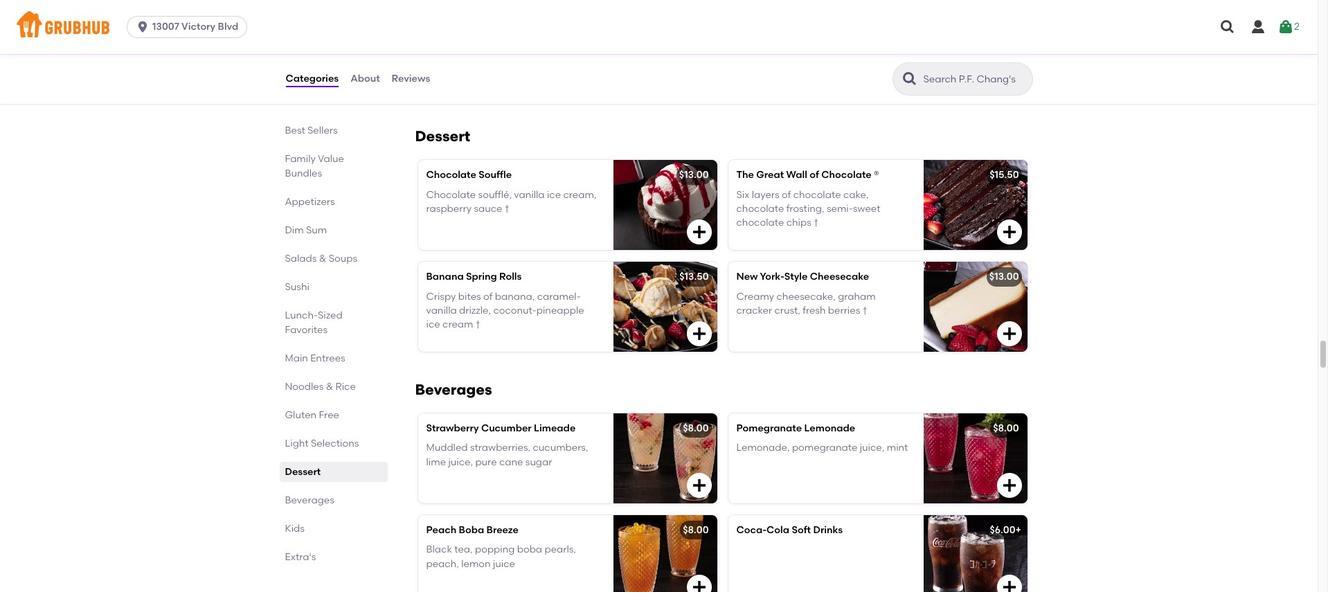 Task type: describe. For each thing, give the bounding box(es) containing it.
light
[[285, 438, 309, 450]]

reviews button
[[391, 54, 431, 104]]

black tea, popping boba pearls, peach, lemon juice
[[426, 544, 576, 570]]

1 vertical spatial chocolate
[[737, 203, 785, 215]]

vanilla inside chocolate soufflé, vanilla ice cream, raspberry sauce †
[[514, 189, 545, 201]]

lemonade
[[805, 423, 856, 435]]

search icon image
[[902, 71, 918, 87]]

selections
[[311, 438, 359, 450]]

$6.00 +
[[990, 525, 1022, 536]]

new york-style cheesecake
[[737, 271, 870, 283]]

2 button
[[1278, 15, 1300, 39]]

$13.00 for chocolate soufflé, vanilla ice cream, raspberry sauce †
[[680, 169, 709, 181]]

style
[[785, 271, 808, 283]]

vanilla inside crispy bites of banana, caramel- vanilla drizzle, coconut-pineapple ice cream †
[[426, 305, 457, 316]]

sweet inside steamed chicken in our signature sweet spicy chili sauce, green onion
[[426, 51, 454, 63]]

coconut-
[[494, 305, 537, 316]]

new york-style cheesecake image
[[924, 262, 1028, 352]]

about
[[351, 73, 380, 84]]

of for $13.50
[[484, 291, 493, 302]]

svg image inside the 13007 victory blvd button
[[136, 20, 150, 34]]

dim sum
[[285, 224, 327, 236]]

$8.00 for black tea, popping boba pearls, peach, lemon juice
[[683, 525, 709, 536]]

cucumbers,
[[533, 442, 589, 454]]

sweet inside six layers of chocolate cake, chocolate frosting, semi-sweet chocolate chips †
[[853, 203, 881, 215]]

noodles & rice
[[285, 381, 356, 393]]

great
[[757, 169, 784, 181]]

svg image for banana spring rolls image
[[691, 326, 708, 342]]

pomegranate
[[737, 423, 802, 435]]

† inside crispy bites of banana, caramel- vanilla drizzle, coconut-pineapple ice cream †
[[476, 319, 481, 331]]

svg image inside 2 button
[[1278, 19, 1295, 35]]

juice
[[493, 558, 515, 570]]

cream,
[[564, 189, 597, 201]]

coca-cola soft drinks image
[[924, 516, 1028, 592]]

rice
[[336, 381, 356, 393]]

svg image for strawberry cucumber limeade image
[[691, 478, 708, 494]]

Search P.F. Chang's search field
[[923, 73, 1029, 86]]

soufflé,
[[478, 189, 512, 201]]

cake,
[[844, 189, 869, 201]]

13007 victory blvd
[[153, 21, 239, 33]]

family value bundles
[[285, 153, 344, 179]]

2 vertical spatial chocolate
[[737, 217, 785, 229]]

0 vertical spatial chocolate
[[794, 189, 842, 201]]

aromatics,
[[800, 37, 851, 49]]

peach boba breeze
[[426, 525, 519, 536]]

svg image for the great wall of chocolate ® image
[[1002, 224, 1018, 241]]

cola
[[767, 525, 790, 536]]

& for rice
[[326, 381, 333, 393]]

breeze
[[487, 525, 519, 536]]

ginger garlic aromatics, green onion, steamed broccoli button
[[729, 8, 1028, 99]]

best sellers
[[285, 125, 338, 136]]

tea,
[[455, 544, 473, 556]]

berries
[[829, 305, 861, 316]]

chips
[[787, 217, 812, 229]]

$8.00 for lemonade, pomegranate juice, mint
[[994, 423, 1020, 435]]

gf chicken with broccoli | steamed image
[[924, 8, 1028, 99]]

pomegranate
[[793, 442, 858, 454]]

sauce
[[474, 203, 503, 215]]

chocolate for chocolate souffle
[[426, 169, 477, 181]]

bites
[[459, 291, 481, 302]]

sellers
[[308, 125, 338, 136]]

of for $15.50
[[782, 189, 791, 201]]

1 horizontal spatial beverages
[[415, 381, 492, 399]]

caramel-
[[537, 291, 581, 302]]

the
[[737, 169, 754, 181]]

in
[[511, 37, 519, 49]]

cheesecake
[[811, 271, 870, 283]]

banana,
[[495, 291, 535, 302]]

gf chang's spicy chicken | steamed image
[[614, 8, 717, 99]]

0 vertical spatial juice,
[[860, 442, 885, 454]]

banana spring rolls image
[[614, 262, 717, 352]]

light selections
[[285, 438, 359, 450]]

muddled
[[426, 442, 468, 454]]

peach,
[[426, 558, 459, 570]]

crispy bites of banana, caramel- vanilla drizzle, coconut-pineapple ice cream †
[[426, 291, 585, 331]]

lime
[[426, 456, 446, 468]]

categories
[[286, 73, 339, 84]]

fresh
[[803, 305, 826, 316]]

chocolate souffle
[[426, 169, 512, 181]]

coca-cola soft drinks
[[737, 525, 843, 536]]

signature
[[539, 37, 584, 49]]

broccoli
[[812, 51, 850, 63]]

strawberry cucumber limeade image
[[614, 414, 717, 504]]

drinks
[[814, 525, 843, 536]]

free
[[319, 409, 339, 421]]

york-
[[760, 271, 785, 283]]

layers
[[752, 189, 780, 201]]

0 horizontal spatial beverages
[[285, 495, 335, 506]]

boba
[[517, 544, 543, 556]]

peach boba breeze image
[[614, 516, 717, 592]]

banana spring rolls
[[426, 271, 522, 283]]

$13.50
[[680, 271, 709, 283]]

raspberry
[[426, 203, 472, 215]]

kids
[[285, 523, 305, 535]]

pure
[[476, 456, 497, 468]]

dim
[[285, 224, 304, 236]]

sauce,
[[504, 51, 535, 63]]

† inside chocolate soufflé, vanilla ice cream, raspberry sauce †
[[505, 203, 510, 215]]

steamed
[[426, 37, 470, 49]]



Task type: locate. For each thing, give the bounding box(es) containing it.
about button
[[350, 54, 381, 104]]

0 vertical spatial green
[[853, 37, 881, 49]]

1 horizontal spatial $13.00
[[990, 271, 1020, 283]]

& left rice
[[326, 381, 333, 393]]

ice
[[547, 189, 561, 201], [426, 319, 440, 331]]

steamed chicken in our signature sweet spicy chili sauce, green onion button
[[418, 8, 717, 99]]

strawberries,
[[470, 442, 531, 454]]

victory
[[182, 21, 216, 33]]

of right bites
[[484, 291, 493, 302]]

1 horizontal spatial green
[[853, 37, 881, 49]]

0 vertical spatial vanilla
[[514, 189, 545, 201]]

the great wall of chocolate ®
[[737, 169, 880, 181]]

sweet down cake,
[[853, 203, 881, 215]]

svg image for coca-cola soft drinks image
[[1002, 579, 1018, 592]]

0 horizontal spatial $13.00
[[680, 169, 709, 181]]

chocolate soufflé, vanilla ice cream, raspberry sauce †
[[426, 189, 597, 215]]

chocolate souffle image
[[614, 160, 717, 250]]

0 horizontal spatial sweet
[[426, 51, 454, 63]]

main navigation navigation
[[0, 0, 1319, 54]]

1 vertical spatial of
[[782, 189, 791, 201]]

the great wall of chocolate ® image
[[924, 160, 1028, 250]]

extra's
[[285, 552, 316, 563]]

2 vertical spatial of
[[484, 291, 493, 302]]

2 horizontal spatial of
[[810, 169, 820, 181]]

13007 victory blvd button
[[127, 16, 253, 38]]

1 horizontal spatial juice,
[[860, 442, 885, 454]]

sweet down steamed
[[426, 51, 454, 63]]

0 horizontal spatial green
[[537, 51, 565, 63]]

frosting,
[[787, 203, 825, 215]]

chicken
[[472, 37, 508, 49]]

svg image for pomegranate lemonade image
[[1002, 478, 1018, 494]]

13007
[[153, 21, 179, 33]]

svg image for 'gf chicken with broccoli | steamed' "image" on the top
[[1002, 72, 1018, 89]]

$13.00 for creamy cheesecake, graham cracker crust, fresh berries †
[[990, 271, 1020, 283]]

coca-
[[737, 525, 767, 536]]

0 vertical spatial sweet
[[426, 51, 454, 63]]

soft
[[792, 525, 811, 536]]

1 vertical spatial $13.00
[[990, 271, 1020, 283]]

1 vertical spatial ice
[[426, 319, 440, 331]]

gluten free
[[285, 409, 339, 421]]

souffle
[[479, 169, 512, 181]]

1 horizontal spatial of
[[782, 189, 791, 201]]

chocolate
[[794, 189, 842, 201], [737, 203, 785, 215], [737, 217, 785, 229]]

&
[[319, 253, 327, 265], [326, 381, 333, 393]]

of right 'layers'
[[782, 189, 791, 201]]

1 vertical spatial juice,
[[449, 456, 473, 468]]

entrees
[[311, 353, 345, 364]]

cream
[[443, 319, 474, 331]]

of
[[810, 169, 820, 181], [782, 189, 791, 201], [484, 291, 493, 302]]

beverages
[[415, 381, 492, 399], [285, 495, 335, 506]]

1 horizontal spatial sweet
[[853, 203, 881, 215]]

1 vertical spatial dessert
[[285, 466, 321, 478]]

creamy cheesecake, graham cracker crust, fresh berries †
[[737, 291, 876, 316]]

sum
[[306, 224, 327, 236]]

vanilla
[[514, 189, 545, 201], [426, 305, 457, 316]]

$13.00
[[680, 169, 709, 181], [990, 271, 1020, 283]]

family
[[285, 153, 316, 165]]

1 vertical spatial sweet
[[853, 203, 881, 215]]

sushi
[[285, 281, 310, 293]]

sugar
[[526, 456, 552, 468]]

strawberry
[[426, 423, 479, 435]]

chocolate inside chocolate soufflé, vanilla ice cream, raspberry sauce †
[[426, 189, 476, 201]]

svg image
[[1251, 19, 1267, 35], [1278, 19, 1295, 35], [691, 224, 708, 241], [691, 326, 708, 342], [1002, 326, 1018, 342], [691, 579, 708, 592], [1002, 579, 1018, 592]]

2
[[1295, 21, 1300, 32]]

new
[[737, 271, 758, 283]]

dessert up chocolate souffle at the left of page
[[415, 128, 471, 145]]

1 horizontal spatial vanilla
[[514, 189, 545, 201]]

drizzle,
[[459, 305, 491, 316]]

blvd
[[218, 21, 239, 33]]

lemonade, pomegranate juice, mint
[[737, 442, 909, 454]]

green inside steamed chicken in our signature sweet spicy chili sauce, green onion
[[537, 51, 565, 63]]

ginger garlic aromatics, green onion, steamed broccoli
[[737, 37, 881, 63]]

of inside six layers of chocolate cake, chocolate frosting, semi-sweet chocolate chips †
[[782, 189, 791, 201]]

green inside ginger garlic aromatics, green onion, steamed broccoli
[[853, 37, 881, 49]]

ice inside crispy bites of banana, caramel- vanilla drizzle, coconut-pineapple ice cream †
[[426, 319, 440, 331]]

1 vertical spatial beverages
[[285, 495, 335, 506]]

juice, inside muddled strawberries, cucumbers, lime juice, pure cane sugar
[[449, 456, 473, 468]]

chocolate for chocolate soufflé, vanilla ice cream, raspberry sauce †
[[426, 189, 476, 201]]

pomegranate lemonade image
[[924, 414, 1028, 504]]

cucumber
[[481, 423, 532, 435]]

boba
[[459, 525, 484, 536]]

0 vertical spatial of
[[810, 169, 820, 181]]

juice, down muddled
[[449, 456, 473, 468]]

pearls,
[[545, 544, 576, 556]]

0 horizontal spatial of
[[484, 291, 493, 302]]

ice left cream, at the top
[[547, 189, 561, 201]]

ice inside chocolate soufflé, vanilla ice cream, raspberry sauce †
[[547, 189, 561, 201]]

six layers of chocolate cake, chocolate frosting, semi-sweet chocolate chips †
[[737, 189, 881, 229]]

$8.00
[[683, 423, 709, 435], [994, 423, 1020, 435], [683, 525, 709, 536]]

spicy
[[456, 51, 481, 63]]

graham
[[838, 291, 876, 302]]

ginger
[[737, 37, 769, 49]]

favorites
[[285, 324, 328, 336]]

main
[[285, 353, 308, 364]]

of right wall
[[810, 169, 820, 181]]

banana
[[426, 271, 464, 283]]

green right aromatics,
[[853, 37, 881, 49]]

gluten
[[285, 409, 317, 421]]

& left soups
[[319, 253, 327, 265]]

rolls
[[500, 271, 522, 283]]

black
[[426, 544, 452, 556]]

bundles
[[285, 168, 322, 179]]

cracker
[[737, 305, 773, 316]]

† right chips
[[814, 217, 819, 229]]

0 vertical spatial ice
[[547, 189, 561, 201]]

1 vertical spatial vanilla
[[426, 305, 457, 316]]

svg image for new york-style cheesecake image
[[1002, 326, 1018, 342]]

pineapple
[[537, 305, 585, 316]]

pomegranate lemonade
[[737, 423, 856, 435]]

svg image for chocolate souffle image on the top of the page
[[691, 224, 708, 241]]

0 horizontal spatial dessert
[[285, 466, 321, 478]]

beverages up strawberry
[[415, 381, 492, 399]]

0 horizontal spatial vanilla
[[426, 305, 457, 316]]

† down drizzle,
[[476, 319, 481, 331]]

0 vertical spatial $13.00
[[680, 169, 709, 181]]

svg image for the peach boba breeze image
[[691, 579, 708, 592]]

& for soups
[[319, 253, 327, 265]]

svg image
[[1220, 19, 1237, 35], [136, 20, 150, 34], [1002, 72, 1018, 89], [1002, 224, 1018, 241], [691, 478, 708, 494], [1002, 478, 1018, 494]]

chili
[[483, 51, 502, 63]]

0 horizontal spatial juice,
[[449, 456, 473, 468]]

creamy
[[737, 291, 775, 302]]

beverages up the "kids"
[[285, 495, 335, 506]]

cheesecake,
[[777, 291, 836, 302]]

onion
[[567, 51, 593, 63]]

dessert down light
[[285, 466, 321, 478]]

vanilla right soufflé,
[[514, 189, 545, 201]]

green
[[853, 37, 881, 49], [537, 51, 565, 63]]

0 horizontal spatial ice
[[426, 319, 440, 331]]

lemonade,
[[737, 442, 790, 454]]

1 vertical spatial &
[[326, 381, 333, 393]]

$15.50
[[990, 169, 1020, 181]]

noodles
[[285, 381, 324, 393]]

wall
[[787, 169, 808, 181]]

juice, left mint
[[860, 442, 885, 454]]

of inside crispy bites of banana, caramel- vanilla drizzle, coconut-pineapple ice cream †
[[484, 291, 493, 302]]

ice left cream
[[426, 319, 440, 331]]

spring
[[466, 271, 497, 283]]

strawberry cucumber limeade
[[426, 423, 576, 435]]

$8.00 for muddled strawberries, cucumbers, lime juice, pure cane sugar
[[683, 423, 709, 435]]

1 vertical spatial green
[[537, 51, 565, 63]]

vanilla down crispy
[[426, 305, 457, 316]]

† inside creamy cheesecake, graham cracker crust, fresh berries †
[[863, 305, 868, 316]]

value
[[318, 153, 344, 165]]

0 vertical spatial &
[[319, 253, 327, 265]]

1 horizontal spatial ice
[[547, 189, 561, 201]]

dessert
[[415, 128, 471, 145], [285, 466, 321, 478]]

green down signature
[[537, 51, 565, 63]]

0 vertical spatial dessert
[[415, 128, 471, 145]]

1 horizontal spatial dessert
[[415, 128, 471, 145]]

† inside six layers of chocolate cake, chocolate frosting, semi-sweet chocolate chips †
[[814, 217, 819, 229]]

† down soufflé,
[[505, 203, 510, 215]]

semi-
[[827, 203, 853, 215]]

† down graham
[[863, 305, 868, 316]]

0 vertical spatial beverages
[[415, 381, 492, 399]]

$6.00
[[990, 525, 1016, 536]]



Task type: vqa. For each thing, say whether or not it's contained in the screenshot.
Bottled Water + $3.00
no



